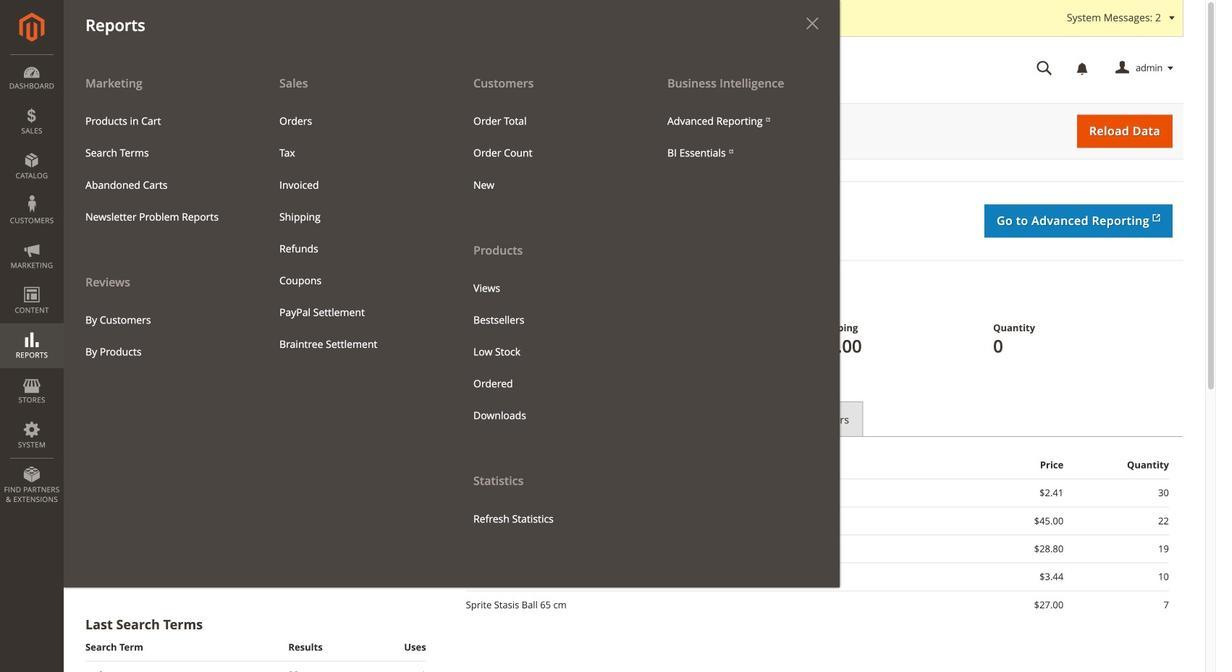 Task type: vqa. For each thing, say whether or not it's contained in the screenshot.
"menu"
yes



Task type: locate. For each thing, give the bounding box(es) containing it.
magento admin panel image
[[19, 12, 45, 42]]

menu
[[64, 67, 840, 588], [64, 67, 258, 368], [452, 67, 646, 535], [75, 105, 247, 233], [269, 105, 441, 360], [463, 105, 635, 201], [657, 105, 829, 169], [463, 273, 635, 432], [75, 304, 247, 368]]

menu bar
[[0, 0, 840, 588]]



